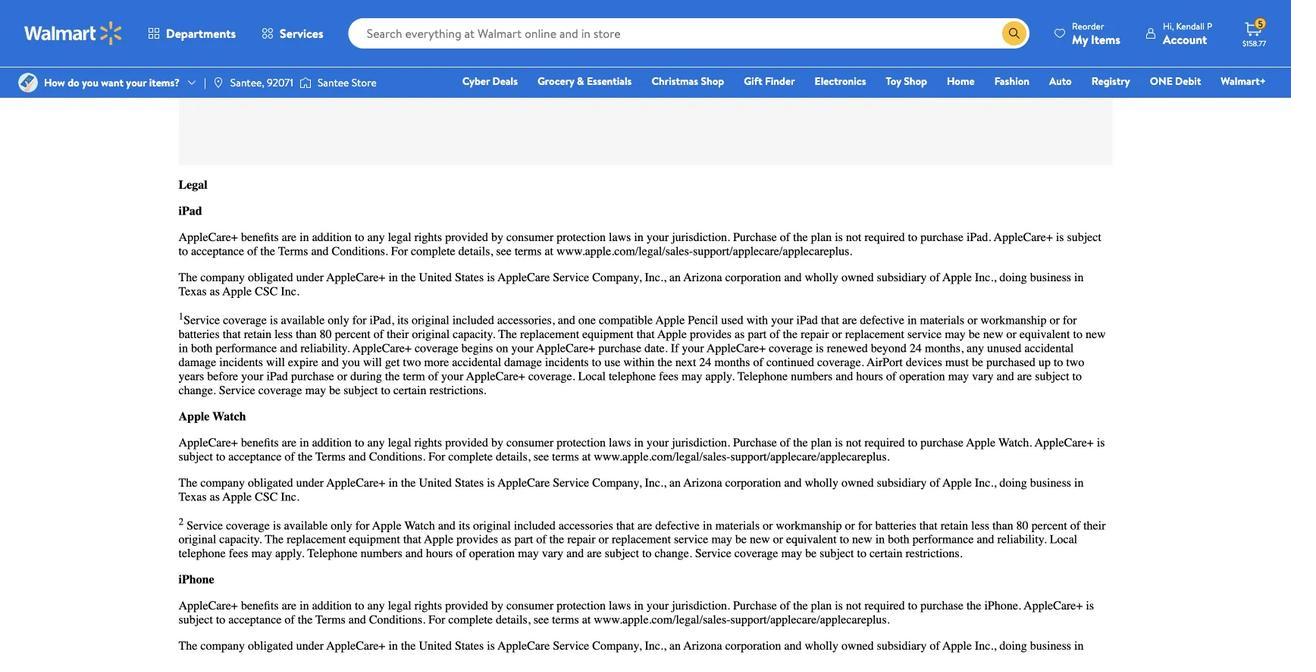 Task type: vqa. For each thing, say whether or not it's contained in the screenshot.
second list item from the left
no



Task type: describe. For each thing, give the bounding box(es) containing it.
 image for santee store
[[300, 75, 312, 90]]

toy
[[886, 74, 902, 88]]

|
[[204, 75, 206, 90]]

services button
[[249, 15, 337, 52]]

registry link
[[1085, 73, 1138, 89]]

auto
[[1050, 74, 1072, 88]]

walmart image
[[24, 21, 123, 46]]

registry
[[1092, 74, 1131, 88]]

shop for toy shop
[[904, 74, 928, 88]]

cyber deals link
[[456, 73, 525, 89]]

hi, kendall p account
[[1164, 19, 1213, 47]]

santee,
[[230, 75, 265, 90]]

items?
[[149, 75, 180, 90]]

you
[[82, 75, 99, 90]]

toy shop link
[[880, 73, 935, 89]]

auto link
[[1043, 73, 1079, 89]]

christmas
[[652, 74, 699, 88]]

 image for how do you want your items?
[[18, 73, 38, 93]]

departments
[[166, 25, 236, 42]]

grocery
[[538, 74, 575, 88]]

cyber
[[463, 74, 490, 88]]

finder
[[765, 74, 795, 88]]

5
[[1259, 17, 1264, 30]]

$158.77
[[1243, 38, 1267, 48]]

want
[[101, 75, 124, 90]]

shop for christmas shop
[[701, 74, 725, 88]]

search icon image
[[1009, 27, 1021, 39]]

how do you want your items?
[[44, 75, 180, 90]]

electronics link
[[808, 73, 873, 89]]

reorder
[[1073, 19, 1105, 32]]

santee, 92071
[[230, 75, 294, 90]]

santee store
[[318, 75, 377, 90]]

one
[[1151, 74, 1173, 88]]

christmas shop link
[[645, 73, 731, 89]]

store
[[352, 75, 377, 90]]

how
[[44, 75, 65, 90]]



Task type: locate. For each thing, give the bounding box(es) containing it.
deals
[[493, 74, 518, 88]]

christmas shop
[[652, 74, 725, 88]]

1 horizontal spatial  image
[[300, 75, 312, 90]]

gift
[[744, 74, 763, 88]]

home link
[[941, 73, 982, 89]]

fashion
[[995, 74, 1030, 88]]

1 horizontal spatial shop
[[904, 74, 928, 88]]

debit
[[1176, 74, 1202, 88]]

p
[[1208, 19, 1213, 32]]

toy shop
[[886, 74, 928, 88]]

fashion link
[[988, 73, 1037, 89]]

&
[[577, 74, 585, 88]]

2 shop from the left
[[904, 74, 928, 88]]

 image
[[18, 73, 38, 93], [300, 75, 312, 90]]

cyber deals
[[463, 74, 518, 88]]

account
[[1164, 31, 1208, 47]]

shop
[[701, 74, 725, 88], [904, 74, 928, 88]]

Search search field
[[349, 18, 1030, 49]]

shop right christmas
[[701, 74, 725, 88]]

my
[[1073, 31, 1089, 47]]

shop right toy
[[904, 74, 928, 88]]

electronics
[[815, 74, 867, 88]]

0 horizontal spatial  image
[[18, 73, 38, 93]]

walmart+
[[1222, 74, 1267, 88]]

 image left how
[[18, 73, 38, 93]]

items
[[1092, 31, 1121, 47]]

do
[[68, 75, 79, 90]]

departments button
[[135, 15, 249, 52]]

grocery & essentials
[[538, 74, 632, 88]]

 image right the "92071" at the left top of page
[[300, 75, 312, 90]]

essentials
[[587, 74, 632, 88]]

one debit link
[[1144, 73, 1209, 89]]

1 shop from the left
[[701, 74, 725, 88]]

gift finder
[[744, 74, 795, 88]]

gift finder link
[[737, 73, 802, 89]]

walmart+ link
[[1215, 73, 1274, 89]]

0 horizontal spatial shop
[[701, 74, 725, 88]]

hi,
[[1164, 19, 1175, 32]]

kendall
[[1177, 19, 1205, 32]]

one debit
[[1151, 74, 1202, 88]]

santee
[[318, 75, 349, 90]]

services
[[280, 25, 324, 42]]

home
[[947, 74, 975, 88]]

Walmart Site-Wide search field
[[349, 18, 1030, 49]]

reorder my items
[[1073, 19, 1121, 47]]

your
[[126, 75, 147, 90]]

 image
[[212, 77, 224, 89]]

grocery & essentials link
[[531, 73, 639, 89]]

92071
[[267, 75, 294, 90]]



